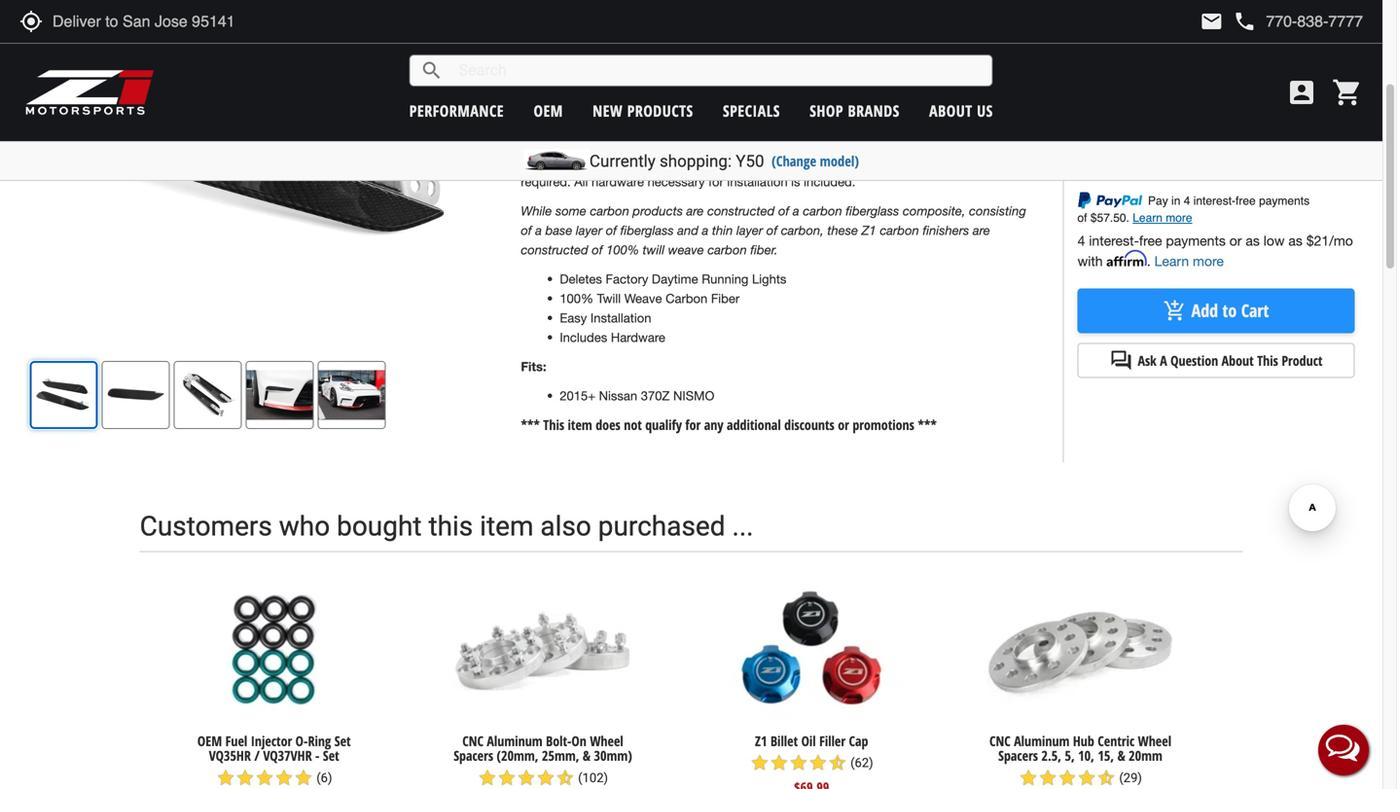 Task type: locate. For each thing, give the bounding box(es) containing it.
1 vertical spatial for
[[685, 416, 701, 434]]

is up 'installation'
[[751, 155, 760, 170]]

0 horizontal spatial front
[[905, 116, 931, 131]]

carbon down hardware
[[590, 203, 629, 219]]

wheel for (102)
[[590, 732, 623, 750]]

1 vertical spatial carbon
[[666, 291, 708, 306]]

1 horizontal spatial finishers
[[923, 223, 969, 238]]

converting up purchase
[[944, 58, 1003, 73]]

hole up your
[[837, 38, 861, 53]]

as right low
[[1289, 233, 1303, 249]]

wheel inside cnc aluminum hub centric wheel spacers 2.5, 5, 10, 15, & 20mm star star star star star_half (29)
[[1138, 732, 1172, 750]]

*** down fits: in the top left of the page
[[521, 416, 540, 434]]

star_half down the 'filler'
[[828, 753, 847, 773]]

star_half inside cnc aluminum bolt-on wheel spacers (20mm, 25mm, & 30mm) star star star star star_half (102)
[[556, 768, 575, 788]]

1 horizontal spatial 100%
[[606, 242, 639, 257]]

filler
[[819, 732, 846, 750]]

finishers inside while some carbon products are constructed of a carbon fiberglass composite, consisting of a base layer of fiberglass and a thin layer of carbon, these z1 carbon finishers are constructed of 100% twill weave carbon fiber.
[[923, 223, 969, 238]]

giveaway)
[[1268, 41, 1316, 57]]

constructed up thin
[[707, 203, 775, 219]]

in left both
[[793, 116, 803, 131]]

oem inside z1 carbon fiber drl finishers were designed to fill the hole left behind by the daytime running lights when converting to the nismo bumper on your 370z. when converting to the latest generation nismo bumper, you're left with the choice to either purchase and install the oem daytime running lights or leave them out. due to the high cost of parts, most elect to leave the drls out, leaving a hole in both sides of the front bumper. these carbon fiber finishers install in place of the factory drls and close the gap with an attractive carbon fiber panel. installation is easy and no modification to the front bumper is required. all hardware necessary for installation is included.
[[578, 96, 607, 112]]

2 as from the left
[[1289, 233, 1303, 249]]

for
[[709, 174, 724, 189], [685, 416, 701, 434]]

1 vertical spatial front
[[945, 155, 971, 170]]

model)
[[820, 151, 859, 170]]

install up panel.
[[643, 135, 676, 150]]

fits:
[[521, 359, 546, 374]]

for down currently shopping: y50 (change model)
[[709, 174, 724, 189]]

370z
[[641, 388, 670, 403]]

wheel right on
[[590, 732, 623, 750]]

0 horizontal spatial for
[[685, 416, 701, 434]]

aluminum inside cnc aluminum bolt-on wheel spacers (20mm, 25mm, & 30mm) star star star star star_half (102)
[[487, 732, 543, 750]]

z1 inside z1 carbon fiber drl finishers were designed to fill the hole left behind by the daytime running lights when converting to the nismo bumper on your 370z. when converting to the latest generation nismo bumper, you're left with the choice to either purchase and install the oem daytime running lights or leave them out. due to the high cost of parts, most elect to leave the drls out, leaving a hole in both sides of the front bumper. these carbon fiber finishers install in place of the factory drls and close the gap with an attractive carbon fiber panel. installation is easy and no modification to the front bumper is required. all hardware necessary for installation is included.
[[521, 38, 536, 53]]

specials link
[[723, 100, 780, 121]]

products
[[627, 100, 693, 121], [633, 203, 683, 219]]

ring
[[308, 732, 331, 750]]

us
[[977, 100, 993, 121]]

both
[[807, 116, 832, 131]]

1 vertical spatial fiber
[[620, 155, 645, 170]]

nismo up any
[[673, 388, 715, 403]]

/mo
[[1329, 233, 1353, 249]]

lights inside z1 carbon fiber drl finishers were designed to fill the hole left behind by the daytime running lights when converting to the nismo bumper on your 370z. when converting to the latest generation nismo bumper, you're left with the choice to either purchase and install the oem daytime running lights or leave them out. due to the high cost of parts, most elect to leave the drls out, leaving a hole in both sides of the front bumper. these carbon fiber finishers install in place of the factory drls and close the gap with an attractive carbon fiber panel. installation is easy and no modification to the front bumper is required. all hardware necessary for installation is included.
[[710, 96, 745, 112]]

installation
[[727, 174, 788, 189]]

z1 for star
[[755, 732, 767, 750]]

price:
[[1078, 162, 1107, 180]]

0 vertical spatial finishers
[[593, 135, 640, 150]]

oem for oem fuel injector o-ring set vq35hr / vq37vhr - set star star star star star (6)
[[197, 732, 222, 750]]

(learn more about the ultimate frontier giveaway)
[[1078, 41, 1316, 57]]

0 horizontal spatial fiber
[[585, 38, 613, 53]]

oem left the fuel
[[197, 732, 222, 750]]

1 horizontal spatial carbon
[[666, 291, 708, 306]]

2 aluminum from the left
[[1014, 732, 1070, 750]]

2 horizontal spatial z1
[[862, 223, 876, 238]]

1 vertical spatial leave
[[598, 116, 628, 131]]

finishers
[[645, 38, 695, 53]]

0 vertical spatial fiberglass
[[846, 203, 899, 219]]

1 horizontal spatial converting
[[944, 58, 1003, 73]]

the up the elect
[[557, 96, 575, 112]]

5,
[[1065, 746, 1075, 765]]

also
[[540, 510, 591, 542]]

carbon up running
[[539, 38, 581, 53]]

learn more link
[[1155, 253, 1224, 269]]

0 vertical spatial drls
[[653, 116, 683, 131]]

1 horizontal spatial star_half
[[828, 753, 847, 773]]

weave
[[668, 242, 704, 257]]

0 horizontal spatial wheel
[[590, 732, 623, 750]]

either
[[898, 77, 929, 92]]

1 vertical spatial left
[[773, 77, 790, 92]]

your
[[843, 58, 868, 73]]

this down 2015+
[[543, 416, 564, 434]]

fiber inside deletes factory daytime running lights 100% twill weave carbon fiber easy installation includes hardware
[[711, 291, 740, 306]]

1 vertical spatial fiber
[[711, 291, 740, 306]]

of up fiber.
[[766, 223, 778, 238]]

and left no
[[793, 155, 815, 170]]

ask
[[1138, 351, 1157, 370]]

0 horizontal spatial oem
[[197, 732, 222, 750]]

0 horizontal spatial or
[[748, 96, 760, 112]]

0 horizontal spatial with
[[794, 77, 817, 92]]

running up out,
[[660, 96, 707, 112]]

0 vertical spatial fiber
[[585, 38, 613, 53]]

base
[[545, 223, 572, 238]]

this inside question_answer ask a question about this product
[[1257, 351, 1278, 370]]

cnc left 2.5,
[[990, 732, 1011, 750]]

or inside z1 carbon fiber drl finishers were designed to fill the hole left behind by the daytime running lights when converting to the nismo bumper on your 370z. when converting to the latest generation nismo bumper, you're left with the choice to either purchase and install the oem daytime running lights or leave them out. due to the high cost of parts, most elect to leave the drls out, leaving a hole in both sides of the front bumper. these carbon fiber finishers install in place of the factory drls and close the gap with an attractive carbon fiber panel. installation is easy and no modification to the front bumper is required. all hardware necessary for installation is included.
[[748, 96, 760, 112]]

running down thin
[[702, 272, 749, 287]]

twill
[[597, 291, 621, 306]]

0 vertical spatial lights
[[710, 96, 745, 112]]

bumper down an
[[975, 155, 1018, 170]]

in up "shopping:"
[[679, 135, 689, 150]]

0 vertical spatial left
[[864, 38, 882, 53]]

1 horizontal spatial item
[[568, 416, 592, 434]]

0 horizontal spatial &
[[583, 746, 591, 765]]

***
[[521, 416, 540, 434], [918, 416, 937, 434]]

0 horizontal spatial star_half
[[556, 768, 575, 788]]

with down bumper.
[[944, 135, 968, 150]]

the down either
[[895, 96, 913, 112]]

shop brands link
[[810, 100, 900, 121]]

1 horizontal spatial bumper
[[975, 155, 1018, 170]]

item left "does" on the bottom left
[[568, 416, 592, 434]]

0 vertical spatial this
[[1257, 351, 1278, 370]]

installation inside deletes factory daytime running lights 100% twill weave carbon fiber easy installation includes hardware
[[590, 311, 651, 326]]

to down gap
[[909, 155, 920, 170]]

weave
[[624, 291, 662, 306]]

0 vertical spatial or
[[748, 96, 760, 112]]

2 horizontal spatial oem
[[578, 96, 607, 112]]

0 horizontal spatial cnc
[[462, 732, 484, 750]]

1 horizontal spatial leave
[[763, 96, 793, 112]]

carbon up all
[[577, 155, 616, 170]]

fiberglass up these at the right of the page
[[846, 203, 899, 219]]

daytime down generation
[[610, 96, 657, 112]]

1 vertical spatial daytime
[[652, 272, 698, 287]]

bumper,
[[685, 77, 731, 92]]

1 horizontal spatial for
[[709, 174, 724, 189]]

left right the you're
[[773, 77, 790, 92]]

fiber down thin
[[711, 291, 740, 306]]

0 vertical spatial fiber
[[564, 135, 589, 150]]

(20mm,
[[497, 746, 539, 765]]

fill
[[800, 38, 812, 53]]

price: $229.99
[[1078, 151, 1188, 183]]

as
[[1246, 233, 1260, 249], [1289, 233, 1303, 249]]

the right new at left
[[631, 116, 649, 131]]

wheel right centric
[[1138, 732, 1172, 750]]

0 vertical spatial for
[[709, 174, 724, 189]]

100% up factory
[[606, 242, 639, 257]]

aluminum left bolt-
[[487, 732, 543, 750]]

1 horizontal spatial oem
[[534, 100, 563, 121]]

2 wheel from the left
[[1138, 732, 1172, 750]]

/mo with
[[1078, 233, 1353, 269]]

...
[[732, 510, 754, 542]]

0 vertical spatial 100%
[[606, 242, 639, 257]]

lights down fiber.
[[752, 272, 787, 287]]

carbon,
[[781, 223, 824, 238]]

spacers left the (20mm,
[[454, 746, 493, 765]]

1 horizontal spatial about
[[1137, 41, 1164, 57]]

0 horizontal spatial converting
[[634, 58, 694, 73]]

spacers inside cnc aluminum hub centric wheel spacers 2.5, 5, 10, 15, & 20mm star star star star star_half (29)
[[998, 746, 1038, 765]]

to left ship.
[[1172, 121, 1185, 142]]

0 vertical spatial are
[[686, 203, 704, 219]]

fiber up when
[[585, 38, 613, 53]]

1 vertical spatial z1
[[862, 223, 876, 238]]

gap
[[919, 135, 941, 150]]

star
[[750, 753, 770, 773], [770, 753, 789, 773], [789, 753, 808, 773], [808, 753, 828, 773], [216, 768, 235, 788], [235, 768, 255, 788], [255, 768, 274, 788], [274, 768, 294, 788], [294, 768, 313, 788], [478, 768, 497, 788], [497, 768, 517, 788], [517, 768, 536, 788], [536, 768, 556, 788], [1019, 768, 1038, 788], [1038, 768, 1058, 788], [1058, 768, 1077, 788], [1077, 768, 1097, 788]]

about
[[1137, 41, 1164, 57], [929, 100, 973, 121], [1222, 351, 1254, 370]]

15,
[[1098, 746, 1114, 765]]

included.
[[804, 174, 856, 189]]

centric
[[1098, 732, 1135, 750]]

0 vertical spatial products
[[627, 100, 693, 121]]

nismo up new products link
[[640, 77, 681, 92]]

constructed
[[707, 203, 775, 219], [521, 242, 588, 257]]

finishers inside z1 carbon fiber drl finishers were designed to fill the hole left behind by the daytime running lights when converting to the nismo bumper on your 370z. when converting to the latest generation nismo bumper, you're left with the choice to either purchase and install the oem daytime running lights or leave them out. due to the high cost of parts, most elect to leave the drls out, leaving a hole in both sides of the front bumper. these carbon fiber finishers install in place of the factory drls and close the gap with an attractive carbon fiber panel. installation is easy and no modification to the front bumper is required. all hardware necessary for installation is included.
[[593, 135, 640, 150]]

(learn
[[1078, 41, 1107, 57]]

oem link
[[534, 100, 563, 121]]

free
[[1139, 233, 1162, 249]]

0 horizontal spatial finishers
[[593, 135, 640, 150]]

1 horizontal spatial z1
[[755, 732, 767, 750]]

& up (102)
[[583, 746, 591, 765]]

0 horizontal spatial lights
[[710, 96, 745, 112]]

1 vertical spatial bumper
[[975, 155, 1018, 170]]

drls left out,
[[653, 116, 683, 131]]

z1 inside z1 billet oil filler cap star star star star star_half (62)
[[755, 732, 767, 750]]

front down the high
[[905, 116, 931, 131]]

are down consisting
[[973, 223, 990, 238]]

& inside cnc aluminum hub centric wheel spacers 2.5, 5, 10, 15, & 20mm star star star star star_half (29)
[[1118, 746, 1125, 765]]

left
[[864, 38, 882, 53], [773, 77, 790, 92]]

are
[[686, 203, 704, 219], [973, 223, 990, 238]]

required.
[[521, 174, 571, 189]]

set
[[334, 732, 351, 750], [323, 746, 339, 765]]

or left low
[[1230, 233, 1242, 249]]

bumper.
[[935, 116, 981, 131]]

1 horizontal spatial layer
[[737, 223, 763, 238]]

set right -
[[323, 746, 339, 765]]

0 horizontal spatial 100%
[[560, 291, 594, 306]]

interest-
[[1089, 233, 1139, 249]]

2 vertical spatial about
[[1222, 351, 1254, 370]]

2 cnc from the left
[[990, 732, 1011, 750]]

the up y50
[[741, 135, 759, 150]]

0 horizontal spatial constructed
[[521, 242, 588, 257]]

who
[[279, 510, 330, 542]]

(102)
[[578, 771, 608, 785]]

with inside /mo with
[[1078, 253, 1103, 269]]

2 spacers from the left
[[998, 746, 1038, 765]]

aluminum for star_half
[[487, 732, 543, 750]]

aluminum
[[487, 732, 543, 750], [1014, 732, 1070, 750]]

0 horizontal spatial layer
[[576, 223, 602, 238]]

products inside while some carbon products are constructed of a carbon fiberglass composite, consisting of a base layer of fiberglass and a thin layer of carbon, these z1 carbon finishers are constructed of 100% twill weave carbon fiber.
[[633, 203, 683, 219]]

these
[[984, 116, 1019, 131]]

carbon right weave
[[666, 291, 708, 306]]

-
[[315, 746, 320, 765]]

spacers inside cnc aluminum bolt-on wheel spacers (20mm, 25mm, & 30mm) star star star star star_half (102)
[[454, 746, 493, 765]]

0 horizontal spatial this
[[543, 416, 564, 434]]

drls
[[653, 116, 683, 131], [805, 135, 836, 150]]

1 wheel from the left
[[590, 732, 623, 750]]

running
[[521, 58, 563, 73]]

0 vertical spatial carbon
[[539, 38, 581, 53]]

2 horizontal spatial star_half
[[1097, 768, 1116, 788]]

converting
[[634, 58, 694, 73], [944, 58, 1003, 73]]

1 horizontal spatial lights
[[752, 272, 787, 287]]

and up weave
[[677, 223, 699, 238]]

out,
[[687, 116, 709, 131]]

daytime inside z1 carbon fiber drl finishers were designed to fill the hole left behind by the daytime running lights when converting to the nismo bumper on your 370z. when converting to the latest generation nismo bumper, you're left with the choice to either purchase and install the oem daytime running lights or leave them out. due to the high cost of parts, most elect to leave the drls out, leaving a hole in both sides of the front bumper. these carbon fiber finishers install in place of the factory drls and close the gap with an attractive carbon fiber panel. installation is easy and no modification to the front bumper is required. all hardware necessary for installation is included.
[[610, 96, 657, 112]]

or
[[748, 96, 760, 112], [1230, 233, 1242, 249], [838, 416, 849, 434]]

drl
[[617, 38, 641, 53]]

or down the you're
[[748, 96, 760, 112]]

left up 370z.
[[864, 38, 882, 53]]

1 vertical spatial lights
[[752, 272, 787, 287]]

and down sides on the top of page
[[840, 135, 861, 150]]

0 horizontal spatial about
[[929, 100, 973, 121]]

1 horizontal spatial aluminum
[[1014, 732, 1070, 750]]

item right this
[[480, 510, 534, 542]]

customers
[[140, 510, 272, 542]]

are down the necessary
[[686, 203, 704, 219]]

the down gap
[[924, 155, 942, 170]]

0 vertical spatial nismo
[[734, 58, 775, 73]]

install up most
[[521, 96, 553, 112]]

1 vertical spatial running
[[702, 272, 749, 287]]

1 horizontal spatial as
[[1289, 233, 1303, 249]]

question
[[1171, 351, 1218, 370]]

0 horizontal spatial fiberglass
[[620, 223, 674, 238]]

them
[[796, 96, 825, 112]]

0 horizontal spatial are
[[686, 203, 704, 219]]

hardware
[[592, 174, 644, 189]]

2 vertical spatial nismo
[[673, 388, 715, 403]]

cnc inside cnc aluminum bolt-on wheel spacers (20mm, 25mm, & 30mm) star star star star star_half (102)
[[462, 732, 484, 750]]

1 spacers from the left
[[454, 746, 493, 765]]

0 horizontal spatial spacers
[[454, 746, 493, 765]]

1 vertical spatial hole
[[766, 116, 790, 131]]

behind
[[885, 38, 924, 53]]

100% inside while some carbon products are constructed of a carbon fiberglass composite, consisting of a base layer of fiberglass and a thin layer of carbon, these z1 carbon finishers are constructed of 100% twill weave carbon fiber.
[[606, 242, 639, 257]]

1 horizontal spatial drls
[[805, 135, 836, 150]]

is down (change
[[791, 174, 800, 189]]

hole up factory
[[766, 116, 790, 131]]

layer up fiber.
[[737, 223, 763, 238]]

1 horizontal spatial spacers
[[998, 746, 1038, 765]]

finishers up currently
[[593, 135, 640, 150]]

0 vertical spatial leave
[[763, 96, 793, 112]]

carbon
[[521, 135, 560, 150], [577, 155, 616, 170], [590, 203, 629, 219], [803, 203, 842, 219], [880, 223, 919, 238], [708, 242, 747, 257]]

2 horizontal spatial with
[[1078, 253, 1103, 269]]

daytime down weave
[[652, 272, 698, 287]]

with down '4'
[[1078, 253, 1103, 269]]

z1 carbon fiber drl finishers were designed to fill the hole left behind by the daytime running lights when converting to the nismo bumper on your 370z. when converting to the latest generation nismo bumper, you're left with the choice to either purchase and install the oem daytime running lights or leave them out. due to the high cost of parts, most elect to leave the drls out, leaving a hole in both sides of the front bumper. these carbon fiber finishers install in place of the factory drls and close the gap with an attractive carbon fiber panel. installation is easy and no modification to the front bumper is required. all hardware necessary for installation is included.
[[521, 38, 1031, 189]]

brands
[[848, 100, 900, 121]]

attractive
[[521, 155, 573, 170]]

1 cnc from the left
[[462, 732, 484, 750]]

1 layer from the left
[[576, 223, 602, 238]]

wheel inside cnc aluminum bolt-on wheel spacers (20mm, 25mm, & 30mm) star star star star star_half (102)
[[590, 732, 623, 750]]

constructed down base
[[521, 242, 588, 257]]

cnc inside cnc aluminum hub centric wheel spacers 2.5, 5, 10, 15, & 20mm star star star star star_half (29)
[[990, 732, 1011, 750]]

aluminum inside cnc aluminum hub centric wheel spacers 2.5, 5, 10, 15, & 20mm star star star star star_half (29)
[[1014, 732, 1070, 750]]

drls up (change model) link
[[805, 135, 836, 150]]

installation inside z1 carbon fiber drl finishers were designed to fill the hole left behind by the daytime running lights when converting to the nismo bumper on your 370z. when converting to the latest generation nismo bumper, you're left with the choice to either purchase and install the oem daytime running lights or leave them out. due to the high cost of parts, most elect to leave the drls out, leaving a hole in both sides of the front bumper. these carbon fiber finishers install in place of the factory drls and close the gap with an attractive carbon fiber panel. installation is easy and no modification to the front bumper is required. all hardware necessary for installation is included.
[[686, 155, 747, 170]]

1 vertical spatial installation
[[590, 311, 651, 326]]

1 & from the left
[[583, 746, 591, 765]]

carbon down composite,
[[880, 223, 919, 238]]

star_half down 15,
[[1097, 768, 1116, 788]]

no
[[818, 155, 832, 170]]

bumper down fill in the top right of the page
[[778, 58, 822, 73]]

1 horizontal spatial fiber
[[711, 291, 740, 306]]

nismo
[[734, 58, 775, 73], [640, 77, 681, 92], [673, 388, 715, 403]]

specials
[[723, 100, 780, 121]]

1 horizontal spatial this
[[1257, 351, 1278, 370]]

spacers left 2.5,
[[998, 746, 1038, 765]]

1 horizontal spatial fiberglass
[[846, 203, 899, 219]]

1 converting from the left
[[634, 58, 694, 73]]

1 vertical spatial about
[[929, 100, 973, 121]]

cnc left the (20mm,
[[462, 732, 484, 750]]

1 vertical spatial finishers
[[923, 223, 969, 238]]

leave up currently
[[598, 116, 628, 131]]

& right 15,
[[1118, 746, 1125, 765]]

z1 for were
[[521, 38, 536, 53]]

layer down some
[[576, 223, 602, 238]]

oem down "latest"
[[534, 100, 563, 121]]

100% inside deletes factory daytime running lights 100% twill weave carbon fiber easy installation includes hardware
[[560, 291, 594, 306]]

*** right promotions at the right bottom of the page
[[918, 416, 937, 434]]

1 vertical spatial are
[[973, 223, 990, 238]]

0 horizontal spatial aluminum
[[487, 732, 543, 750]]

daytime
[[966, 38, 1011, 53]]

oem inside oem fuel injector o-ring set vq35hr / vq37vhr - set star star star star star (6)
[[197, 732, 222, 750]]

aluminum left hub
[[1014, 732, 1070, 750]]

nismo down 'designed' at the top right of page
[[734, 58, 775, 73]]

0 vertical spatial front
[[905, 116, 931, 131]]

fiberglass up twill
[[620, 223, 674, 238]]

finishers down composite,
[[923, 223, 969, 238]]

2 & from the left
[[1118, 746, 1125, 765]]

0 vertical spatial running
[[660, 96, 707, 112]]

z1 motorsports logo image
[[24, 68, 155, 117]]

1 horizontal spatial installation
[[686, 155, 747, 170]]

&
[[583, 746, 591, 765], [1118, 746, 1125, 765]]

0 horizontal spatial carbon
[[539, 38, 581, 53]]

star_half inside cnc aluminum hub centric wheel spacers 2.5, 5, 10, 15, & 20mm star star star star star_half (29)
[[1097, 768, 1116, 788]]

products up panel.
[[627, 100, 693, 121]]

leave left them
[[763, 96, 793, 112]]

running inside deletes factory daytime running lights 100% twill weave carbon fiber easy installation includes hardware
[[702, 272, 749, 287]]

0 horizontal spatial left
[[773, 77, 790, 92]]

1 aluminum from the left
[[487, 732, 543, 750]]

for left any
[[685, 416, 701, 434]]

with up them
[[794, 77, 817, 92]]

1 horizontal spatial left
[[864, 38, 882, 53]]

lights inside deletes factory daytime running lights 100% twill weave carbon fiber easy installation includes hardware
[[752, 272, 787, 287]]

fuel
[[225, 732, 247, 750]]



Task type: vqa. For each thing, say whether or not it's contained in the screenshot.
top NISMO
yes



Task type: describe. For each thing, give the bounding box(es) containing it.
2.5,
[[1042, 746, 1062, 765]]

carbon inside deletes factory daytime running lights 100% twill weave carbon fiber easy installation includes hardware
[[666, 291, 708, 306]]

of down hardware
[[606, 223, 617, 238]]

y50
[[736, 151, 764, 171]]

2015+ nissan 370z nismo
[[560, 388, 715, 403]]

by
[[927, 38, 941, 53]]

0 horizontal spatial install
[[521, 96, 553, 112]]

currently
[[590, 151, 656, 171]]

necessary
[[648, 174, 705, 189]]

1 horizontal spatial install
[[643, 135, 676, 150]]

an
[[971, 135, 985, 150]]

promotions
[[853, 416, 914, 434]]

2 horizontal spatial or
[[1230, 233, 1242, 249]]

cart
[[1241, 299, 1269, 323]]

frontier
[[1229, 41, 1265, 57]]

performance link
[[409, 100, 504, 121]]

learn
[[1155, 253, 1189, 269]]

25mm,
[[542, 746, 579, 765]]

affirm
[[1107, 251, 1147, 267]]

and inside while some carbon products are constructed of a carbon fiberglass composite, consisting of a base layer of fiberglass and a thin layer of carbon, these z1 carbon finishers are constructed of 100% twill weave carbon fiber.
[[677, 223, 699, 238]]

0 horizontal spatial is
[[751, 155, 760, 170]]

question_answer ask a question about this product
[[1110, 349, 1323, 372]]

my_location
[[19, 10, 43, 33]]

daytime inside deletes factory daytime running lights 100% twill weave carbon fiber easy installation includes hardware
[[652, 272, 698, 287]]

to right 'due'
[[880, 96, 891, 112]]

currently shopping: y50 (change model)
[[590, 151, 859, 171]]

mail phone
[[1200, 10, 1256, 33]]

2015+
[[560, 388, 596, 403]]

to down daytime
[[1007, 58, 1018, 73]]

the down on
[[821, 77, 838, 92]]

account_box
[[1286, 77, 1317, 108]]

product
[[1282, 351, 1323, 370]]

to inside the in stock, ready to ship. help
[[1172, 121, 1185, 142]]

of down leaving
[[727, 135, 738, 150]]

qualify
[[645, 416, 682, 434]]

hardware
[[611, 330, 665, 345]]

fiber inside z1 carbon fiber drl finishers were designed to fill the hole left behind by the daytime running lights when converting to the nismo bumper on your 370z. when converting to the latest generation nismo bumper, you're left with the choice to either purchase and install the oem daytime running lights or leave them out. due to the high cost of parts, most elect to leave the drls out, leaving a hole in both sides of the front bumper. these carbon fiber finishers install in place of the factory drls and close the gap with an attractive carbon fiber panel. installation is easy and no modification to the front bumper is required. all hardware necessary for installation is included.
[[585, 38, 613, 53]]

factory
[[763, 135, 802, 150]]

the down running
[[521, 77, 539, 92]]

cnc for star_half
[[462, 732, 484, 750]]

lights
[[567, 58, 597, 73]]

20mm
[[1129, 746, 1163, 765]]

a left thin
[[702, 223, 709, 238]]

0 vertical spatial bumper
[[778, 58, 822, 73]]

to left fill in the top right of the page
[[785, 38, 796, 53]]

carbon down most
[[521, 135, 560, 150]]

.
[[1147, 253, 1151, 269]]

of up close
[[869, 116, 880, 131]]

nissan
[[599, 388, 637, 403]]

stock,
[[1094, 121, 1130, 142]]

add_shopping_cart
[[1163, 299, 1187, 323]]

1 horizontal spatial is
[[791, 174, 800, 189]]

a down while
[[535, 223, 542, 238]]

aluminum for star
[[1014, 732, 1070, 750]]

cap
[[849, 732, 868, 750]]

help
[[1222, 119, 1243, 140]]

wheel for star
[[1138, 732, 1172, 750]]

/
[[254, 746, 260, 765]]

a
[[1160, 351, 1167, 370]]

sides
[[836, 116, 866, 131]]

new products link
[[593, 100, 693, 121]]

oem for oem
[[534, 100, 563, 121]]

to right 'add' at right
[[1223, 299, 1237, 323]]

while
[[521, 203, 552, 219]]

of right cost
[[972, 96, 983, 112]]

30mm)
[[594, 746, 632, 765]]

Search search field
[[443, 56, 992, 86]]

2 converting from the left
[[944, 58, 1003, 73]]

you're
[[734, 77, 769, 92]]

1 vertical spatial with
[[944, 135, 968, 150]]

any
[[704, 416, 723, 434]]

0 horizontal spatial drls
[[653, 116, 683, 131]]

easy
[[560, 311, 587, 326]]

injector
[[251, 732, 292, 750]]

spacers for star_half
[[454, 746, 493, 765]]

1 horizontal spatial fiber
[[620, 155, 645, 170]]

1 as from the left
[[1246, 233, 1260, 249]]

for inside z1 carbon fiber drl finishers were designed to fill the hole left behind by the daytime running lights when converting to the nismo bumper on your 370z. when converting to the latest generation nismo bumper, you're left with the choice to either purchase and install the oem daytime running lights or leave them out. due to the high cost of parts, most elect to leave the drls out, leaving a hole in both sides of the front bumper. these carbon fiber finishers install in place of the factory drls and close the gap with an attractive carbon fiber panel. installation is easy and no modification to the front bumper is required. all hardware necessary for installation is included.
[[709, 174, 724, 189]]

carbon down thin
[[708, 242, 747, 257]]

1 horizontal spatial or
[[838, 416, 849, 434]]

due
[[854, 96, 877, 112]]

consisting
[[969, 203, 1026, 219]]

question_answer
[[1110, 349, 1133, 372]]

(6)
[[316, 771, 332, 785]]

1 horizontal spatial in
[[793, 116, 803, 131]]

z1 billet oil filler cap star star star star star_half (62)
[[750, 732, 873, 773]]

were
[[699, 38, 726, 53]]

phone link
[[1233, 10, 1363, 33]]

out.
[[829, 96, 850, 112]]

a inside z1 carbon fiber drl finishers were designed to fill the hole left behind by the daytime running lights when converting to the nismo bumper on your 370z. when converting to the latest generation nismo bumper, you're left with the choice to either purchase and install the oem daytime running lights or leave them out. due to the high cost of parts, most elect to leave the drls out, leaving a hole in both sides of the front bumper. these carbon fiber finishers install in place of the factory drls and close the gap with an attractive carbon fiber panel. installation is easy and no modification to the front bumper is required. all hardware necessary for installation is included.
[[756, 116, 762, 131]]

modification
[[836, 155, 906, 170]]

to up bumper,
[[697, 58, 709, 73]]

new products
[[593, 100, 693, 121]]

$229.99
[[1117, 151, 1188, 183]]

running inside z1 carbon fiber drl finishers were designed to fill the hole left behind by the daytime running lights when converting to the nismo bumper on your 370z. when converting to the latest generation nismo bumper, you're left with the choice to either purchase and install the oem daytime running lights or leave them out. due to the high cost of parts, most elect to leave the drls out, leaving a hole in both sides of the front bumper. these carbon fiber finishers install in place of the factory drls and close the gap with an attractive carbon fiber panel. installation is easy and no modification to the front bumper is required. all hardware necessary for installation is included.
[[660, 96, 707, 112]]

purchase
[[933, 77, 985, 92]]

high
[[916, 96, 940, 112]]

in
[[1078, 121, 1090, 142]]

1 horizontal spatial front
[[945, 155, 971, 170]]

cost
[[944, 96, 968, 112]]

includes
[[560, 330, 607, 345]]

2 horizontal spatial is
[[1022, 155, 1031, 170]]

on
[[826, 58, 840, 73]]

the down the were
[[712, 58, 730, 73]]

shop brands
[[810, 100, 900, 121]]

*** this item does not qualify for any additional discounts or promotions ***
[[521, 416, 937, 434]]

to right the elect
[[583, 116, 595, 131]]

does
[[596, 416, 621, 434]]

this
[[429, 510, 473, 542]]

some
[[556, 203, 586, 219]]

carbon inside z1 carbon fiber drl finishers were designed to fill the hole left behind by the daytime running lights when converting to the nismo bumper on your 370z. when converting to the latest generation nismo bumper, you're left with the choice to either purchase and install the oem daytime running lights or leave them out. due to the high cost of parts, most elect to leave the drls out, leaving a hole in both sides of the front bumper. these carbon fiber finishers install in place of the factory drls and close the gap with an attractive carbon fiber panel. installation is easy and no modification to the front bumper is required. all hardware necessary for installation is included.
[[539, 38, 581, 53]]

a up carbon, on the right top
[[793, 203, 799, 219]]

and up parts,
[[989, 77, 1010, 92]]

vq37vhr
[[263, 746, 312, 765]]

cnc for star
[[990, 732, 1011, 750]]

affirm . learn more
[[1107, 251, 1224, 269]]

0 vertical spatial hole
[[837, 38, 861, 53]]

1 vertical spatial in
[[679, 135, 689, 150]]

z1 inside while some carbon products are constructed of a carbon fiberglass composite, consisting of a base layer of fiberglass and a thin layer of carbon, these z1 carbon finishers are constructed of 100% twill weave carbon fiber.
[[862, 223, 876, 238]]

2 layer from the left
[[737, 223, 763, 238]]

the up close
[[884, 116, 902, 131]]

the right by on the right top of page
[[945, 38, 962, 53]]

1 vertical spatial fiberglass
[[620, 223, 674, 238]]

(62)
[[850, 756, 873, 770]]

about us link
[[929, 100, 993, 121]]

shopping_cart
[[1332, 77, 1363, 108]]

more
[[1193, 253, 1224, 269]]

0 horizontal spatial item
[[480, 510, 534, 542]]

0 horizontal spatial fiber
[[564, 135, 589, 150]]

1 *** from the left
[[521, 416, 540, 434]]

leaving
[[712, 116, 752, 131]]

to down 370z.
[[883, 77, 894, 92]]

the left gap
[[898, 135, 916, 150]]

about inside question_answer ask a question about this product
[[1222, 351, 1254, 370]]

spacers for star
[[998, 746, 1038, 765]]

of up carbon, on the right top
[[778, 203, 789, 219]]

carbon up these at the right of the page
[[803, 203, 842, 219]]

0 vertical spatial about
[[1137, 41, 1164, 57]]

0 horizontal spatial leave
[[598, 116, 628, 131]]

2 *** from the left
[[918, 416, 937, 434]]

0 vertical spatial with
[[794, 77, 817, 92]]

the right fill in the top right of the page
[[816, 38, 833, 53]]

(change model) link
[[772, 151, 859, 170]]

of down while
[[521, 223, 532, 238]]

place
[[693, 135, 723, 150]]

1 horizontal spatial are
[[973, 223, 990, 238]]

bought
[[337, 510, 422, 542]]

star_half inside z1 billet oil filler cap star star star star star_half (62)
[[828, 753, 847, 773]]

1 vertical spatial constructed
[[521, 242, 588, 257]]

set right ring
[[334, 732, 351, 750]]

1 vertical spatial nismo
[[640, 77, 681, 92]]

1 vertical spatial this
[[543, 416, 564, 434]]

fiber.
[[750, 242, 778, 257]]

shop
[[810, 100, 844, 121]]

& inside cnc aluminum bolt-on wheel spacers (20mm, 25mm, & 30mm) star star star star star_half (102)
[[583, 746, 591, 765]]

of up deletes
[[592, 242, 603, 257]]

(29)
[[1119, 771, 1142, 785]]

1 horizontal spatial constructed
[[707, 203, 775, 219]]

panel.
[[649, 155, 683, 170]]

o-
[[295, 732, 308, 750]]



